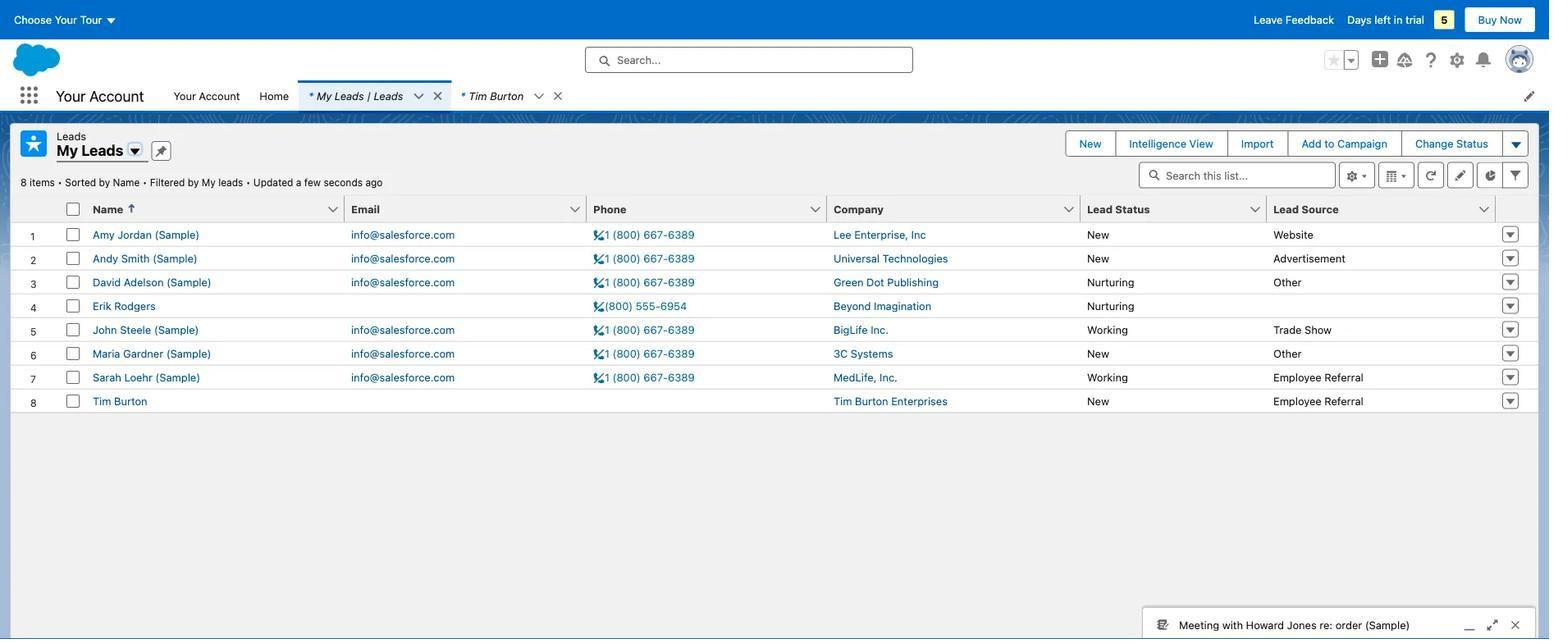 Task type: locate. For each thing, give the bounding box(es) containing it.
erik rodgers
[[93, 300, 156, 312]]

1 vertical spatial my
[[57, 142, 78, 159]]

0 horizontal spatial •
[[58, 177, 62, 188]]

1 working from the top
[[1088, 323, 1129, 336]]

1 vertical spatial inc.
[[880, 371, 898, 383]]

inc. down "beyond imagination" link
[[871, 323, 889, 336]]

status down intelligence
[[1116, 203, 1151, 215]]

your account inside list
[[174, 89, 240, 102]]

lead down new button
[[1088, 203, 1113, 215]]

0 horizontal spatial by
[[99, 177, 110, 188]]

new
[[1080, 138, 1102, 150], [1088, 228, 1110, 241], [1088, 252, 1110, 264], [1088, 347, 1110, 360], [1088, 395, 1110, 407]]

1 horizontal spatial *
[[461, 89, 466, 102]]

(sample) for john steele (sample)
[[154, 323, 199, 336]]

0 vertical spatial inc.
[[871, 323, 889, 336]]

other for nurturing
[[1274, 276, 1302, 288]]

other down advertisement
[[1274, 276, 1302, 288]]

buy now
[[1479, 14, 1523, 26]]

referral for working
[[1325, 371, 1364, 383]]

2 employee from the top
[[1274, 395, 1322, 407]]

action image
[[1497, 196, 1539, 222]]

dot
[[867, 276, 885, 288]]

new inside button
[[1080, 138, 1102, 150]]

1 horizontal spatial text default image
[[432, 90, 444, 102]]

sorted
[[65, 177, 96, 188]]

2 click to dial disabled image from the top
[[594, 252, 695, 264]]

other down trade at the bottom
[[1274, 347, 1302, 360]]

text default image
[[432, 90, 444, 102], [413, 91, 425, 102], [534, 91, 545, 102]]

lead for lead status
[[1088, 203, 1113, 215]]

company element
[[828, 196, 1091, 223]]

info@salesforce.com for john steele (sample)
[[351, 323, 455, 336]]

2 working from the top
[[1088, 371, 1129, 383]]

tim down medlife,
[[834, 395, 852, 407]]

my leads|leads|list view element
[[10, 123, 1540, 640]]

tim
[[469, 89, 487, 102], [93, 395, 111, 407], [834, 395, 852, 407]]

erik rodgers link
[[93, 300, 156, 312]]

tim left text default image
[[469, 89, 487, 102]]

1 text default image from the left
[[432, 90, 444, 102]]

imagination
[[874, 300, 932, 312]]

2 * from the left
[[461, 89, 466, 102]]

to
[[1325, 138, 1335, 150]]

• right the leads
[[246, 177, 251, 188]]

2 nurturing from the top
[[1088, 300, 1135, 312]]

filtered
[[150, 177, 185, 188]]

0 horizontal spatial status
[[1116, 203, 1151, 215]]

your inside list
[[174, 89, 196, 102]]

1 horizontal spatial by
[[188, 177, 199, 188]]

1 employee from the top
[[1274, 371, 1322, 383]]

1 nurturing from the top
[[1088, 276, 1135, 288]]

amy jordan (sample)
[[93, 228, 200, 241]]

8
[[21, 177, 27, 188]]

lead up the website
[[1274, 203, 1300, 215]]

0 vertical spatial employee referral
[[1274, 371, 1364, 383]]

2 horizontal spatial •
[[246, 177, 251, 188]]

status for lead status
[[1116, 203, 1151, 215]]

cell
[[60, 196, 86, 223], [345, 293, 587, 317], [1268, 293, 1497, 317], [345, 389, 587, 413]]

1 other from the top
[[1274, 276, 1302, 288]]

item number element
[[11, 196, 60, 223]]

3 info@salesforce.com link from the top
[[351, 276, 455, 288]]

3 text default image from the left
[[534, 91, 545, 102]]

my left the leads
[[202, 177, 216, 188]]

now
[[1501, 14, 1523, 26]]

referral
[[1325, 371, 1364, 383], [1325, 395, 1364, 407]]

1 vertical spatial status
[[1116, 203, 1151, 215]]

info@salesforce.com for andy smith (sample)
[[351, 252, 455, 264]]

(sample) up maria gardner (sample)
[[154, 323, 199, 336]]

7 click to dial disabled image from the top
[[594, 371, 695, 383]]

• right items
[[58, 177, 62, 188]]

leave feedback link
[[1254, 14, 1335, 26]]

new for 3c systems
[[1088, 347, 1110, 360]]

add to campaign button
[[1289, 131, 1401, 156]]

2 horizontal spatial text default image
[[534, 91, 545, 102]]

1 • from the left
[[58, 177, 62, 188]]

0 horizontal spatial *
[[309, 89, 314, 102]]

choose your tour button
[[13, 7, 118, 33]]

home
[[260, 89, 289, 102]]

maria
[[93, 347, 120, 360]]

2 horizontal spatial my
[[317, 89, 332, 102]]

days
[[1348, 14, 1372, 26]]

2 info@salesforce.com from the top
[[351, 252, 455, 264]]

order
[[1336, 619, 1363, 631]]

beyond imagination link
[[834, 300, 932, 312]]

jordan
[[118, 228, 152, 241]]

your account up my leads
[[56, 87, 144, 104]]

inc. for biglife inc.
[[871, 323, 889, 336]]

john steele (sample)
[[93, 323, 199, 336]]

your account left home
[[174, 89, 240, 102]]

(sample) for andy smith (sample)
[[153, 252, 198, 264]]

click to dial disabled image for biglife
[[594, 323, 695, 336]]

nurturing for green dot publishing
[[1088, 276, 1135, 288]]

seconds
[[324, 177, 363, 188]]

tim down sarah at the bottom of page
[[93, 395, 111, 407]]

text default image right '|'
[[413, 91, 425, 102]]

meeting with howard jones re: order (sample)
[[1180, 619, 1411, 631]]

1 horizontal spatial account
[[199, 89, 240, 102]]

my leads grid
[[11, 196, 1539, 413]]

4 click to dial disabled image from the top
[[594, 300, 687, 312]]

group
[[1325, 50, 1359, 70]]

new for tim burton enterprises
[[1088, 395, 1110, 407]]

burton for tim burton enterprises
[[855, 395, 889, 407]]

2 horizontal spatial tim
[[834, 395, 852, 407]]

None search field
[[1139, 162, 1336, 188]]

*
[[309, 89, 314, 102], [461, 89, 466, 102]]

universal technologies link
[[834, 252, 949, 264]]

david adelson (sample)
[[93, 276, 212, 288]]

1 employee referral from the top
[[1274, 371, 1364, 383]]

list item
[[299, 80, 451, 111], [451, 80, 572, 111]]

my left '|'
[[317, 89, 332, 102]]

(sample) down name button
[[155, 228, 200, 241]]

2 horizontal spatial burton
[[855, 395, 889, 407]]

text default image left * tim burton at the top
[[432, 90, 444, 102]]

trial
[[1406, 14, 1425, 26]]

phone element
[[587, 196, 837, 223]]

0 vertical spatial nurturing
[[1088, 276, 1135, 288]]

1 vertical spatial nurturing
[[1088, 300, 1135, 312]]

andy smith (sample) link
[[93, 252, 198, 264]]

ago
[[366, 177, 383, 188]]

5 click to dial disabled image from the top
[[594, 323, 695, 336]]

0 horizontal spatial lead
[[1088, 203, 1113, 215]]

inc. up "tim burton enterprises"
[[880, 371, 898, 383]]

0 horizontal spatial account
[[89, 87, 144, 104]]

andy
[[93, 252, 118, 264]]

advertisement
[[1274, 252, 1346, 264]]

4 info@salesforce.com link from the top
[[351, 323, 455, 336]]

burton down loehr
[[114, 395, 147, 407]]

inc
[[912, 228, 927, 241]]

list containing your account
[[164, 80, 1550, 111]]

choose
[[14, 14, 52, 26]]

lead for lead source
[[1274, 203, 1300, 215]]

universal technologies
[[834, 252, 949, 264]]

0 horizontal spatial text default image
[[413, 91, 425, 102]]

5 info@salesforce.com link from the top
[[351, 347, 455, 360]]

5 info@salesforce.com from the top
[[351, 347, 455, 360]]

0 vertical spatial my
[[317, 89, 332, 102]]

name inside button
[[93, 203, 123, 215]]

left
[[1375, 14, 1392, 26]]

name up amy
[[93, 203, 123, 215]]

3 • from the left
[[246, 177, 251, 188]]

lead source element
[[1268, 196, 1506, 223]]

2 employee referral from the top
[[1274, 395, 1364, 407]]

0 horizontal spatial burton
[[114, 395, 147, 407]]

by right sorted
[[99, 177, 110, 188]]

1 vertical spatial other
[[1274, 347, 1302, 360]]

0 horizontal spatial your account
[[56, 87, 144, 104]]

nurturing for beyond imagination
[[1088, 300, 1135, 312]]

6 info@salesforce.com from the top
[[351, 371, 455, 383]]

info@salesforce.com link for john steele (sample)
[[351, 323, 455, 336]]

status inside "button"
[[1116, 203, 1151, 215]]

working
[[1088, 323, 1129, 336], [1088, 371, 1129, 383]]

• left filtered
[[143, 177, 147, 188]]

employee for working
[[1274, 371, 1322, 383]]

lee enterprise, inc link
[[834, 228, 927, 241]]

0 vertical spatial status
[[1457, 138, 1489, 150]]

0 horizontal spatial tim
[[93, 395, 111, 407]]

burton down medlife, inc. link
[[855, 395, 889, 407]]

employee referral
[[1274, 371, 1364, 383], [1274, 395, 1364, 407]]

import
[[1242, 138, 1275, 150]]

1 horizontal spatial status
[[1457, 138, 1489, 150]]

1 horizontal spatial your account
[[174, 89, 240, 102]]

0 vertical spatial referral
[[1325, 371, 1364, 383]]

1 vertical spatial employee
[[1274, 395, 1322, 407]]

1 referral from the top
[[1325, 371, 1364, 383]]

sarah loehr (sample)
[[93, 371, 200, 383]]

(sample) for maria gardner (sample)
[[166, 347, 211, 360]]

2 lead from the left
[[1274, 203, 1300, 215]]

0 vertical spatial other
[[1274, 276, 1302, 288]]

intelligence
[[1130, 138, 1187, 150]]

import button
[[1229, 131, 1288, 156]]

click to dial disabled image for medlife,
[[594, 371, 695, 383]]

lead inside "button"
[[1088, 203, 1113, 215]]

1 horizontal spatial •
[[143, 177, 147, 188]]

* my leads | leads
[[309, 89, 403, 102]]

0 vertical spatial working
[[1088, 323, 1129, 336]]

1 click to dial disabled image from the top
[[594, 228, 695, 241]]

2 text default image from the left
[[413, 91, 425, 102]]

other
[[1274, 276, 1302, 288], [1274, 347, 1302, 360]]

list
[[164, 80, 1550, 111]]

status right change
[[1457, 138, 1489, 150]]

1 vertical spatial name
[[93, 203, 123, 215]]

burton left text default image
[[490, 89, 524, 102]]

6 info@salesforce.com link from the top
[[351, 371, 455, 383]]

status for change status
[[1457, 138, 1489, 150]]

smith
[[121, 252, 150, 264]]

info@salesforce.com link for maria gardner (sample)
[[351, 347, 455, 360]]

0 vertical spatial employee
[[1274, 371, 1322, 383]]

employee referral for new
[[1274, 395, 1364, 407]]

tim for tim burton
[[93, 395, 111, 407]]

4 info@salesforce.com from the top
[[351, 323, 455, 336]]

2 • from the left
[[143, 177, 147, 188]]

account left home
[[199, 89, 240, 102]]

6 click to dial disabled image from the top
[[594, 347, 695, 360]]

2 info@salesforce.com link from the top
[[351, 252, 455, 264]]

add to campaign
[[1302, 138, 1388, 150]]

1 info@salesforce.com link from the top
[[351, 228, 455, 241]]

click to dial disabled image
[[594, 228, 695, 241], [594, 252, 695, 264], [594, 276, 695, 288], [594, 300, 687, 312], [594, 323, 695, 336], [594, 347, 695, 360], [594, 371, 695, 383]]

(sample) right adelson
[[167, 276, 212, 288]]

(sample) right gardner on the bottom of the page
[[166, 347, 211, 360]]

lead inside 'button'
[[1274, 203, 1300, 215]]

1 * from the left
[[309, 89, 314, 102]]

(sample) down maria gardner (sample)
[[155, 371, 200, 383]]

1 vertical spatial employee referral
[[1274, 395, 1364, 407]]

1 horizontal spatial my
[[202, 177, 216, 188]]

burton
[[490, 89, 524, 102], [114, 395, 147, 407], [855, 395, 889, 407]]

2 referral from the top
[[1325, 395, 1364, 407]]

my up sorted
[[57, 142, 78, 159]]

info@salesforce.com link for amy jordan (sample)
[[351, 228, 455, 241]]

lead status
[[1088, 203, 1151, 215]]

gardner
[[123, 347, 163, 360]]

email button
[[345, 196, 569, 222]]

enterprise,
[[855, 228, 909, 241]]

buy
[[1479, 14, 1498, 26]]

lead
[[1088, 203, 1113, 215], [1274, 203, 1300, 215]]

3 info@salesforce.com from the top
[[351, 276, 455, 288]]

lead source
[[1274, 203, 1340, 215]]

1 info@salesforce.com from the top
[[351, 228, 455, 241]]

company button
[[828, 196, 1063, 222]]

(sample) up david adelson (sample) link
[[153, 252, 198, 264]]

your
[[55, 14, 77, 26], [56, 87, 86, 104], [174, 89, 196, 102]]

1 lead from the left
[[1088, 203, 1113, 215]]

3 click to dial disabled image from the top
[[594, 276, 695, 288]]

account up my leads
[[89, 87, 144, 104]]

info@salesforce.com for sarah loehr (sample)
[[351, 371, 455, 383]]

text default image left text default image
[[534, 91, 545, 102]]

trade show
[[1274, 323, 1332, 336]]

status inside button
[[1457, 138, 1489, 150]]

item number image
[[11, 196, 60, 222]]

name element
[[86, 196, 355, 223]]

info@salesforce.com for david adelson (sample)
[[351, 276, 455, 288]]

5
[[1442, 14, 1449, 26]]

1 horizontal spatial lead
[[1274, 203, 1300, 215]]

my inside list
[[317, 89, 332, 102]]

by right filtered
[[188, 177, 199, 188]]

1 vertical spatial referral
[[1325, 395, 1364, 407]]

biglife
[[834, 323, 868, 336]]

1 vertical spatial working
[[1088, 371, 1129, 383]]

2 other from the top
[[1274, 347, 1302, 360]]

1 horizontal spatial burton
[[490, 89, 524, 102]]

referral for new
[[1325, 395, 1364, 407]]

search... button
[[585, 47, 914, 73]]

name left filtered
[[113, 177, 140, 188]]

my leads status
[[21, 177, 254, 188]]



Task type: describe. For each thing, give the bounding box(es) containing it.
email element
[[345, 196, 597, 223]]

inc. for medlife, inc.
[[880, 371, 898, 383]]

adelson
[[124, 276, 164, 288]]

0 horizontal spatial my
[[57, 142, 78, 159]]

technologies
[[883, 252, 949, 264]]

maria gardner (sample) link
[[93, 347, 211, 360]]

company
[[834, 203, 884, 215]]

website
[[1274, 228, 1314, 241]]

click to dial disabled image for universal
[[594, 252, 695, 264]]

tour
[[80, 14, 102, 26]]

name button
[[86, 196, 327, 222]]

home link
[[250, 80, 299, 111]]

1 by from the left
[[99, 177, 110, 188]]

medlife, inc.
[[834, 371, 898, 383]]

campaign
[[1338, 138, 1388, 150]]

updated
[[254, 177, 293, 188]]

systems
[[851, 347, 894, 360]]

beyond imagination
[[834, 300, 932, 312]]

with
[[1223, 619, 1244, 631]]

text default image
[[553, 90, 564, 102]]

my leads
[[57, 142, 124, 159]]

intelligence view button
[[1117, 131, 1227, 156]]

add
[[1302, 138, 1322, 150]]

lee enterprise, inc
[[834, 228, 927, 241]]

in
[[1395, 14, 1403, 26]]

universal
[[834, 252, 880, 264]]

howard
[[1247, 619, 1285, 631]]

steele
[[120, 323, 151, 336]]

publishing
[[888, 276, 939, 288]]

info@salesforce.com link for sarah loehr (sample)
[[351, 371, 455, 383]]

intelligence view
[[1130, 138, 1214, 150]]

lee
[[834, 228, 852, 241]]

1 list item from the left
[[299, 80, 451, 111]]

(sample) for david adelson (sample)
[[167, 276, 212, 288]]

click to dial disabled image for lee
[[594, 228, 695, 241]]

david
[[93, 276, 121, 288]]

maria gardner (sample)
[[93, 347, 211, 360]]

buy now button
[[1465, 7, 1537, 33]]

beyond
[[834, 300, 871, 312]]

tim burton link
[[93, 395, 147, 407]]

3c
[[834, 347, 848, 360]]

medlife, inc. link
[[834, 371, 898, 383]]

lead status element
[[1081, 196, 1277, 223]]

2 vertical spatial my
[[202, 177, 216, 188]]

trade
[[1274, 323, 1302, 336]]

0 vertical spatial name
[[113, 177, 140, 188]]

tim for tim burton enterprises
[[834, 395, 852, 407]]

john steele (sample) link
[[93, 323, 199, 336]]

change
[[1416, 138, 1454, 150]]

choose your tour
[[14, 14, 102, 26]]

3c systems
[[834, 347, 894, 360]]

2 list item from the left
[[451, 80, 572, 111]]

leads
[[219, 177, 243, 188]]

* for * my leads | leads
[[309, 89, 314, 102]]

source
[[1302, 203, 1340, 215]]

green
[[834, 276, 864, 288]]

phone button
[[587, 196, 809, 222]]

tim burton
[[93, 395, 147, 407]]

tim burton enterprises
[[834, 395, 948, 407]]

(sample) for sarah loehr (sample)
[[155, 371, 200, 383]]

none search field inside my leads|leads|list view element
[[1139, 162, 1336, 188]]

leave
[[1254, 14, 1283, 26]]

sarah
[[93, 371, 121, 383]]

new for universal technologies
[[1088, 252, 1110, 264]]

(sample) right "order"
[[1366, 619, 1411, 631]]

burton inside list
[[490, 89, 524, 102]]

text default image for * tim burton
[[534, 91, 545, 102]]

account inside the your account link
[[199, 89, 240, 102]]

other for new
[[1274, 347, 1302, 360]]

1 horizontal spatial tim
[[469, 89, 487, 102]]

jones
[[1288, 619, 1317, 631]]

|
[[367, 89, 371, 102]]

new for lee enterprise, inc
[[1088, 228, 1110, 241]]

text default image for * my leads | leads
[[413, 91, 425, 102]]

erik
[[93, 300, 111, 312]]

click to dial disabled image for green
[[594, 276, 695, 288]]

change status
[[1416, 138, 1489, 150]]

amy
[[93, 228, 115, 241]]

info@salesforce.com for amy jordan (sample)
[[351, 228, 455, 241]]

meeting
[[1180, 619, 1220, 631]]

amy jordan (sample) link
[[93, 228, 200, 241]]

info@salesforce.com for maria gardner (sample)
[[351, 347, 455, 360]]

action element
[[1497, 196, 1539, 223]]

david adelson (sample) link
[[93, 276, 212, 288]]

medlife,
[[834, 371, 877, 383]]

change status button
[[1403, 131, 1502, 156]]

view
[[1190, 138, 1214, 150]]

burton for tim burton
[[114, 395, 147, 407]]

* for * tim burton
[[461, 89, 466, 102]]

new button
[[1067, 131, 1115, 156]]

rodgers
[[114, 300, 156, 312]]

search...
[[617, 54, 661, 66]]

click to dial disabled image for 3c
[[594, 347, 695, 360]]

click to dial disabled image for beyond
[[594, 300, 687, 312]]

days left in trial
[[1348, 14, 1425, 26]]

info@salesforce.com link for andy smith (sample)
[[351, 252, 455, 264]]

leave feedback
[[1254, 14, 1335, 26]]

phone
[[594, 203, 627, 215]]

your inside dropdown button
[[55, 14, 77, 26]]

employee referral for working
[[1274, 371, 1364, 383]]

sarah loehr (sample) link
[[93, 371, 200, 383]]

tim burton enterprises link
[[834, 395, 948, 407]]

few
[[304, 177, 321, 188]]

biglife inc. link
[[834, 323, 889, 336]]

john
[[93, 323, 117, 336]]

8 items • sorted by name • filtered by my leads • updated a few seconds ago
[[21, 177, 383, 188]]

info@salesforce.com link for david adelson (sample)
[[351, 276, 455, 288]]

biglife inc.
[[834, 323, 889, 336]]

3c systems link
[[834, 347, 894, 360]]

employee for new
[[1274, 395, 1322, 407]]

lead source button
[[1268, 196, 1479, 222]]

2 by from the left
[[188, 177, 199, 188]]

a
[[296, 177, 302, 188]]

Search My Leads list view. search field
[[1139, 162, 1336, 188]]

email
[[351, 203, 380, 215]]

(sample) for amy jordan (sample)
[[155, 228, 200, 241]]

feedback
[[1286, 14, 1335, 26]]

your account link
[[164, 80, 250, 111]]



Task type: vqa. For each thing, say whether or not it's contained in the screenshot.


